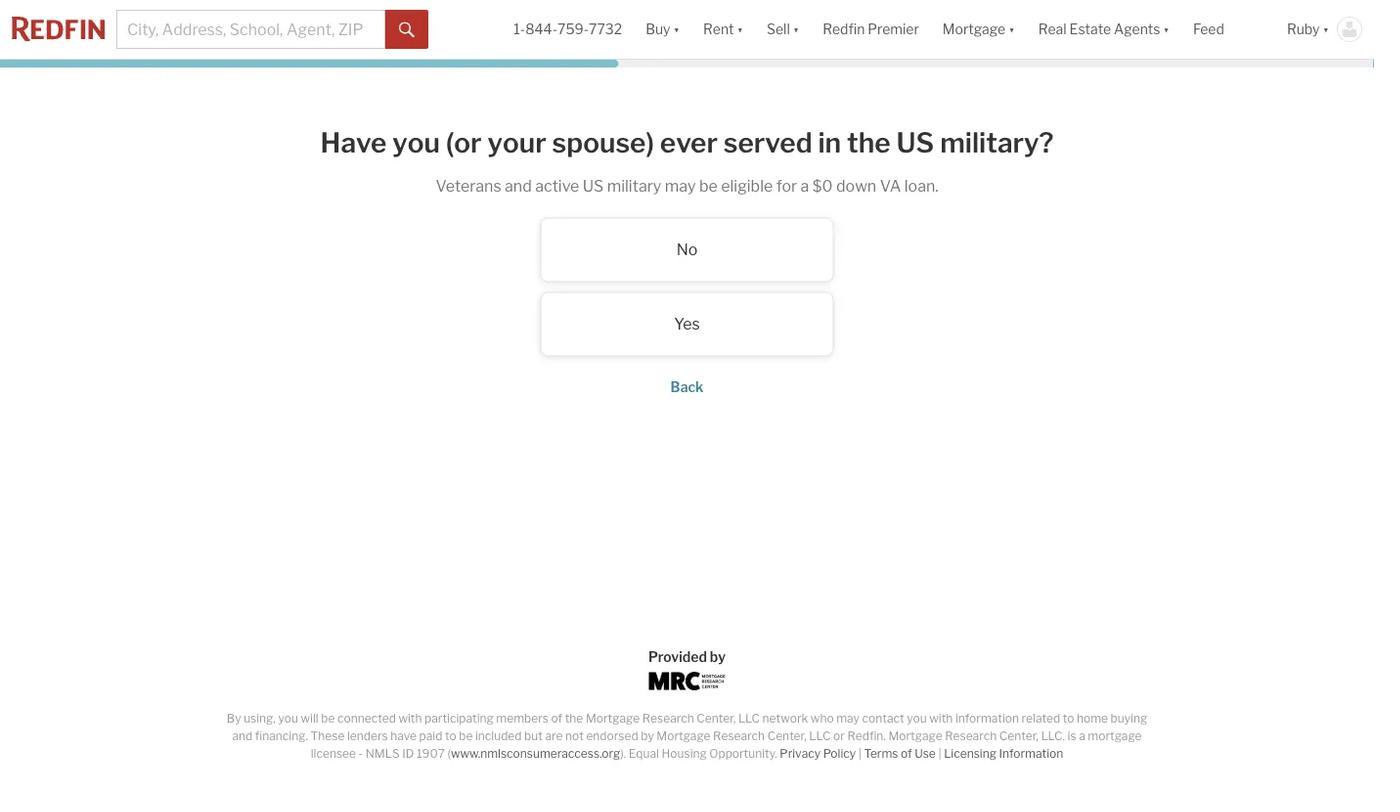 Task type: vqa. For each thing, say whether or not it's contained in the screenshot.
55 inside the button
no



Task type: locate. For each thing, give the bounding box(es) containing it.
2 vertical spatial be
[[459, 729, 473, 743]]

feed button
[[1182, 0, 1275, 59]]

the
[[847, 126, 891, 159], [565, 712, 583, 726]]

0 horizontal spatial the
[[565, 712, 583, 726]]

1 vertical spatial of
[[901, 747, 912, 761]]

you left '(or'
[[392, 126, 440, 159]]

have
[[391, 729, 417, 743]]

1 horizontal spatial may
[[836, 712, 860, 726]]

you right "contact"
[[907, 712, 927, 726]]

sell
[[767, 21, 790, 38]]

3 ▾ from the left
[[793, 21, 799, 38]]

be left eligible
[[699, 177, 718, 196]]

be down participating
[[459, 729, 473, 743]]

0 vertical spatial and
[[505, 177, 532, 196]]

mortgage up housing
[[657, 729, 711, 743]]

center, up information
[[999, 729, 1039, 743]]

by inside by using, you will be connected with participating members of the mortgage research center, llc network who may contact you with information related to home buying and financing. these lenders have paid to be included but are not endorsed by mortgage research center, llc or redfin. mortgage research center, llc. is a mortgage licensee - nmls id 1907 (
[[641, 729, 654, 743]]

a left $0
[[801, 177, 809, 196]]

to up ( at the bottom left of page
[[445, 729, 456, 743]]

buy ▾ button
[[634, 0, 692, 59]]

844-
[[525, 21, 558, 38]]

1 vertical spatial a
[[1079, 729, 1086, 743]]

llc up privacy policy link
[[809, 729, 831, 743]]

research up licensing
[[945, 729, 997, 743]]

0 horizontal spatial llc
[[738, 712, 760, 726]]

center, up opportunity.
[[697, 712, 736, 726]]

0 horizontal spatial may
[[665, 177, 696, 196]]

id
[[402, 747, 414, 761]]

0 vertical spatial to
[[1063, 712, 1074, 726]]

mortgage
[[943, 21, 1006, 38], [586, 712, 640, 726], [657, 729, 711, 743], [889, 729, 943, 743]]

with up use
[[930, 712, 953, 726]]

of left use
[[901, 747, 912, 761]]

1 ▾ from the left
[[674, 21, 680, 38]]

1 horizontal spatial a
[[1079, 729, 1086, 743]]

back
[[671, 379, 704, 396]]

6 ▾ from the left
[[1323, 21, 1329, 38]]

0 vertical spatial by
[[710, 649, 726, 665]]

0 horizontal spatial with
[[399, 712, 422, 726]]

www.nmlsconsumeraccess.org link
[[451, 747, 620, 761]]

0 horizontal spatial a
[[801, 177, 809, 196]]

2 | from the left
[[938, 747, 942, 761]]

included
[[475, 729, 522, 743]]

the right in
[[847, 126, 891, 159]]

1 vertical spatial be
[[321, 712, 335, 726]]

may
[[665, 177, 696, 196], [836, 712, 860, 726]]

1 horizontal spatial of
[[901, 747, 912, 761]]

▾ inside 'dropdown button'
[[1163, 21, 1170, 38]]

by
[[710, 649, 726, 665], [641, 729, 654, 743]]

by up equal
[[641, 729, 654, 743]]

of for terms
[[901, 747, 912, 761]]

1 horizontal spatial to
[[1063, 712, 1074, 726]]

mortgage ▾
[[943, 21, 1015, 38]]

rent ▾ button
[[692, 0, 755, 59]]

who
[[811, 712, 834, 726]]

members
[[496, 712, 549, 726]]

va loan.
[[880, 177, 939, 196]]

0 horizontal spatial by
[[641, 729, 654, 743]]

using,
[[244, 712, 276, 726]]

▾
[[674, 21, 680, 38], [737, 21, 743, 38], [793, 21, 799, 38], [1009, 21, 1015, 38], [1163, 21, 1170, 38], [1323, 21, 1329, 38]]

1 vertical spatial by
[[641, 729, 654, 743]]

0 horizontal spatial to
[[445, 729, 456, 743]]

information
[[999, 747, 1064, 761]]

▾ for ruby ▾
[[1323, 21, 1329, 38]]

1 vertical spatial llc
[[809, 729, 831, 743]]

2 ▾ from the left
[[737, 21, 743, 38]]

research up opportunity.
[[713, 729, 765, 743]]

center, down the 'network'
[[768, 729, 807, 743]]

0 vertical spatial be
[[699, 177, 718, 196]]

2 horizontal spatial research
[[945, 729, 997, 743]]

www.nmlsconsumeraccess.org ). equal housing opportunity. privacy policy | terms of use | licensing information
[[451, 747, 1064, 761]]

0 vertical spatial the
[[847, 126, 891, 159]]

| right use
[[938, 747, 942, 761]]

redfin premier
[[823, 21, 919, 38]]

1 horizontal spatial and
[[505, 177, 532, 196]]

a right is at the bottom
[[1079, 729, 1086, 743]]

research up housing
[[642, 712, 694, 726]]

nmls
[[366, 747, 400, 761]]

ever
[[660, 126, 718, 159]]

related
[[1022, 712, 1060, 726]]

sell ▾ button
[[755, 0, 811, 59]]

information
[[956, 712, 1019, 726]]

the up not
[[565, 712, 583, 726]]

▾ left real
[[1009, 21, 1015, 38]]

to
[[1063, 712, 1074, 726], [445, 729, 456, 743]]

1 horizontal spatial llc
[[809, 729, 831, 743]]

1 horizontal spatial be
[[459, 729, 473, 743]]

us military?
[[896, 126, 1054, 159]]

5 ▾ from the left
[[1163, 21, 1170, 38]]

veterans and active us military may be eligible for a $0 down va loan.
[[436, 177, 939, 196]]

may down have you (or your spouse) ever served in the us military?
[[665, 177, 696, 196]]

mortgage inside dropdown button
[[943, 21, 1006, 38]]

0 horizontal spatial you
[[278, 712, 298, 726]]

lenders
[[347, 729, 388, 743]]

1 vertical spatial and
[[232, 729, 253, 743]]

you
[[392, 126, 440, 159], [278, 712, 298, 726], [907, 712, 927, 726]]

military
[[607, 177, 661, 196]]

0 horizontal spatial of
[[551, 712, 563, 726]]

redfin premier button
[[811, 0, 931, 59]]

1 horizontal spatial by
[[710, 649, 726, 665]]

rent ▾
[[703, 21, 743, 38]]

provided
[[648, 649, 707, 665]]

1 horizontal spatial with
[[930, 712, 953, 726]]

1907
[[417, 747, 445, 761]]

1 horizontal spatial research
[[713, 729, 765, 743]]

mortgage left real
[[943, 21, 1006, 38]]

1 vertical spatial the
[[565, 712, 583, 726]]

have
[[320, 126, 387, 159]]

▾ for mortgage ▾
[[1009, 21, 1015, 38]]

to up is at the bottom
[[1063, 712, 1074, 726]]

buying
[[1111, 712, 1148, 726]]

be up these on the bottom of the page
[[321, 712, 335, 726]]

redfin.
[[847, 729, 886, 743]]

0 vertical spatial a
[[801, 177, 809, 196]]

▾ right 'agents'
[[1163, 21, 1170, 38]]

and left the 'active' at the left of page
[[505, 177, 532, 196]]

1 vertical spatial to
[[445, 729, 456, 743]]

).
[[620, 747, 626, 761]]

real estate agents ▾
[[1039, 21, 1170, 38]]

licensee
[[311, 747, 356, 761]]

0 vertical spatial of
[[551, 712, 563, 726]]

submit search image
[[399, 22, 415, 38]]

of inside by using, you will be connected with participating members of the mortgage research center, llc network who may contact you with information related to home buying and financing. these lenders have paid to be included but are not endorsed by mortgage research center, llc or redfin. mortgage research center, llc. is a mortgage licensee - nmls id 1907 (
[[551, 712, 563, 726]]

1 horizontal spatial you
[[392, 126, 440, 159]]

or
[[833, 729, 845, 743]]

0 horizontal spatial center,
[[697, 712, 736, 726]]

and
[[505, 177, 532, 196], [232, 729, 253, 743]]

759-
[[558, 21, 589, 38]]

mortgage up endorsed
[[586, 712, 640, 726]]

1 horizontal spatial the
[[847, 126, 891, 159]]

of up are
[[551, 712, 563, 726]]

0 horizontal spatial and
[[232, 729, 253, 743]]

| down redfin. at the right bottom of the page
[[859, 747, 862, 761]]

1 horizontal spatial center,
[[768, 729, 807, 743]]

7732
[[589, 21, 622, 38]]

not
[[565, 729, 584, 743]]

with
[[399, 712, 422, 726], [930, 712, 953, 726]]

▾ right rent
[[737, 21, 743, 38]]

by
[[227, 712, 241, 726]]

1 vertical spatial may
[[836, 712, 860, 726]]

and down by
[[232, 729, 253, 743]]

of
[[551, 712, 563, 726], [901, 747, 912, 761]]

by up mortgage research center image
[[710, 649, 726, 665]]

4 ▾ from the left
[[1009, 21, 1015, 38]]

▾ right buy
[[674, 21, 680, 38]]

may up or
[[836, 712, 860, 726]]

these
[[311, 729, 345, 743]]

llc
[[738, 712, 760, 726], [809, 729, 831, 743]]

www.nmlsconsumeraccess.org
[[451, 747, 620, 761]]

center,
[[697, 712, 736, 726], [768, 729, 807, 743], [999, 729, 1039, 743]]

have you (or your spouse) ever served in the us military? option group
[[296, 218, 1078, 357]]

llc up opportunity.
[[738, 712, 760, 726]]

by using, you will be connected with participating members of the mortgage research center, llc network who may contact you with information related to home buying and financing. these lenders have paid to be included but are not endorsed by mortgage research center, llc or redfin. mortgage research center, llc. is a mortgage licensee - nmls id 1907 (
[[227, 712, 1148, 761]]

1 horizontal spatial |
[[938, 747, 942, 761]]

2 horizontal spatial you
[[907, 712, 927, 726]]

estate
[[1070, 21, 1111, 38]]

buy ▾ button
[[646, 0, 680, 59]]

you up 'financing.'
[[278, 712, 298, 726]]

sell ▾ button
[[767, 0, 799, 59]]

▾ right sell
[[793, 21, 799, 38]]

mortgage up use
[[889, 729, 943, 743]]

sell ▾
[[767, 21, 799, 38]]

agents
[[1114, 21, 1161, 38]]

equal
[[629, 747, 659, 761]]

0 horizontal spatial |
[[859, 747, 862, 761]]

with up have
[[399, 712, 422, 726]]

City, Address, School, Agent, ZIP search field
[[116, 10, 386, 49]]

▾ right ruby at right
[[1323, 21, 1329, 38]]



Task type: describe. For each thing, give the bounding box(es) containing it.
1 | from the left
[[859, 747, 862, 761]]

-
[[359, 747, 363, 761]]

(or
[[446, 126, 482, 159]]

endorsed
[[586, 729, 638, 743]]

paid
[[419, 729, 443, 743]]

may inside by using, you will be connected with participating members of the mortgage research center, llc network who may contact you with information related to home buying and financing. these lenders have paid to be included but are not endorsed by mortgage research center, llc or redfin. mortgage research center, llc. is a mortgage licensee - nmls id 1907 (
[[836, 712, 860, 726]]

1 with from the left
[[399, 712, 422, 726]]

is
[[1068, 729, 1077, 743]]

in
[[818, 126, 841, 159]]

1-
[[514, 21, 525, 38]]

contact
[[862, 712, 904, 726]]

0 vertical spatial may
[[665, 177, 696, 196]]

real estate agents ▾ button
[[1027, 0, 1182, 59]]

licensing
[[944, 747, 997, 761]]

down
[[836, 177, 877, 196]]

llc.
[[1041, 729, 1065, 743]]

opportunity.
[[709, 747, 777, 761]]

(
[[447, 747, 451, 761]]

home
[[1077, 712, 1108, 726]]

▾ for sell ▾
[[793, 21, 799, 38]]

a inside by using, you will be connected with participating members of the mortgage research center, llc network who may contact you with information related to home buying and financing. these lenders have paid to be included but are not endorsed by mortgage research center, llc or redfin. mortgage research center, llc. is a mortgage licensee - nmls id 1907 (
[[1079, 729, 1086, 743]]

mortgage research center image
[[649, 672, 725, 691]]

eligible
[[721, 177, 773, 196]]

feed
[[1193, 21, 1225, 38]]

2 horizontal spatial be
[[699, 177, 718, 196]]

mortgage
[[1088, 729, 1142, 743]]

0 horizontal spatial be
[[321, 712, 335, 726]]

real estate agents ▾ link
[[1039, 0, 1170, 59]]

▾ for rent ▾
[[737, 21, 743, 38]]

ruby
[[1287, 21, 1320, 38]]

2 with from the left
[[930, 712, 953, 726]]

veterans
[[436, 177, 501, 196]]

0 vertical spatial llc
[[738, 712, 760, 726]]

1-844-759-7732
[[514, 21, 622, 38]]

no
[[677, 240, 698, 259]]

the inside by using, you will be connected with participating members of the mortgage research center, llc network who may contact you with information related to home buying and financing. these lenders have paid to be included but are not endorsed by mortgage research center, llc or redfin. mortgage research center, llc. is a mortgage licensee - nmls id 1907 (
[[565, 712, 583, 726]]

of for members
[[551, 712, 563, 726]]

provided by
[[648, 649, 726, 665]]

terms
[[864, 747, 898, 761]]

privacy
[[780, 747, 821, 761]]

participating
[[425, 712, 494, 726]]

will
[[301, 712, 319, 726]]

yes
[[674, 315, 700, 334]]

privacy policy link
[[780, 747, 856, 761]]

1-844-759-7732 link
[[514, 21, 622, 38]]

2 horizontal spatial center,
[[999, 729, 1039, 743]]

ruby ▾
[[1287, 21, 1329, 38]]

real
[[1039, 21, 1067, 38]]

rent ▾ button
[[703, 0, 743, 59]]

buy
[[646, 21, 671, 38]]

back button
[[671, 379, 704, 396]]

premier
[[868, 21, 919, 38]]

have you (or your spouse) ever served in the us military?
[[320, 126, 1054, 159]]

use
[[915, 747, 936, 761]]

0 horizontal spatial research
[[642, 712, 694, 726]]

and inside by using, you will be connected with participating members of the mortgage research center, llc network who may contact you with information related to home buying and financing. these lenders have paid to be included but are not endorsed by mortgage research center, llc or redfin. mortgage research center, llc. is a mortgage licensee - nmls id 1907 (
[[232, 729, 253, 743]]

mortgage ▾ button
[[943, 0, 1015, 59]]

financing.
[[255, 729, 308, 743]]

spouse)
[[552, 126, 654, 159]]

terms of use link
[[864, 747, 936, 761]]

for
[[776, 177, 797, 196]]

$0
[[813, 177, 833, 196]]

▾ for buy ▾
[[674, 21, 680, 38]]

buy ▾
[[646, 21, 680, 38]]

but
[[524, 729, 543, 743]]

network
[[763, 712, 808, 726]]

redfin
[[823, 21, 865, 38]]

are
[[545, 729, 563, 743]]

licensing information link
[[944, 747, 1064, 761]]

housing
[[662, 747, 707, 761]]

rent
[[703, 21, 734, 38]]

active
[[535, 177, 579, 196]]

mortgage ▾ button
[[931, 0, 1027, 59]]

your
[[488, 126, 546, 159]]

us
[[583, 177, 604, 196]]

policy
[[823, 747, 856, 761]]



